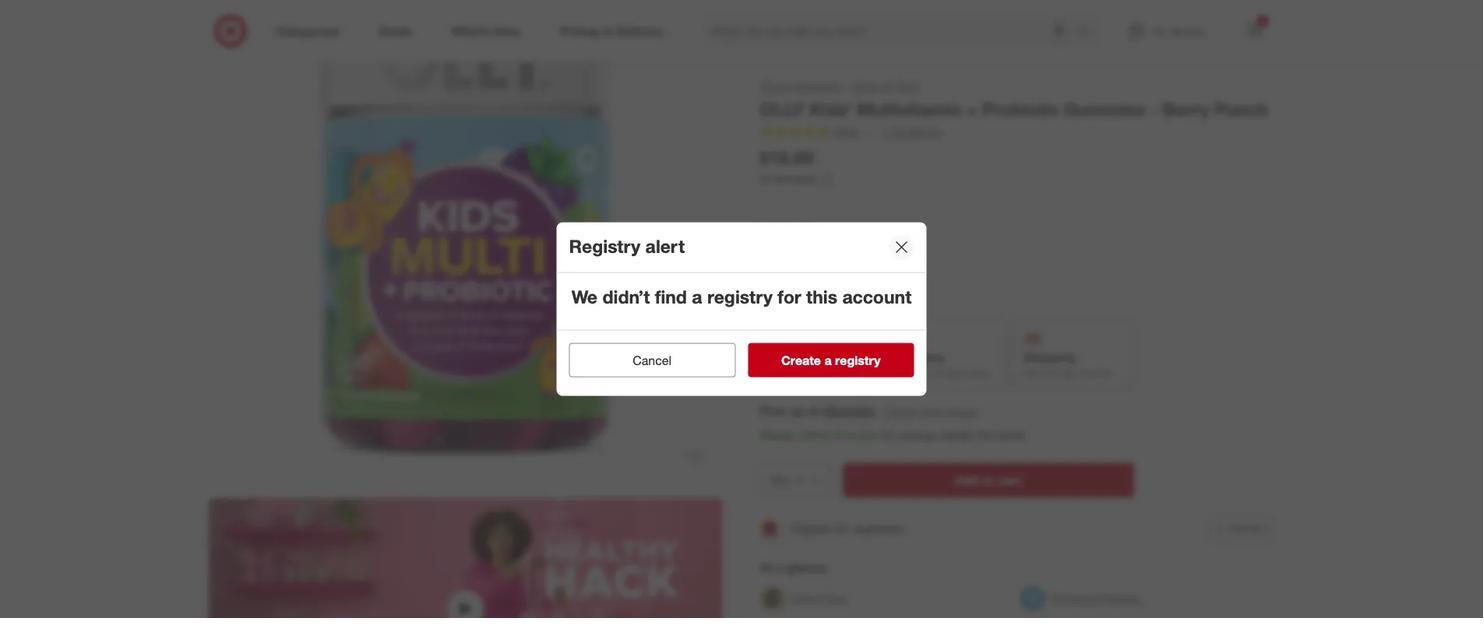 Task type: describe. For each thing, give the bounding box(es) containing it.
glance
[[787, 560, 827, 576]]

group containing size
[[759, 220, 1274, 288]]

0 horizontal spatial at
[[760, 172, 770, 186]]

at glendale
[[760, 172, 816, 186]]

pick
[[760, 404, 786, 419]]

1606 link
[[760, 124, 873, 143]]

inside
[[940, 428, 973, 443]]

0 horizontal spatial registry
[[707, 286, 773, 307]]

to
[[982, 473, 994, 488]]

check
[[885, 405, 917, 419]]

1 link
[[1237, 14, 1271, 48]]

What can we help you find? suggestions appear below search field
[[702, 14, 1081, 48]]

0 vertical spatial glendale
[[773, 172, 816, 186]]

ready inside "pickup ready within 6 hours"
[[770, 368, 797, 379]]

70ct
[[831, 256, 855, 272]]

gummies
[[1065, 98, 1146, 120]]

create a registry
[[781, 352, 881, 368]]

we
[[572, 286, 598, 307]]

berry
[[1163, 98, 1210, 120]]

1 vertical spatial hours
[[846, 428, 877, 443]]

shipping get it by sat, nov 25
[[1024, 350, 1110, 379]]

0 vertical spatial 100ct
[[790, 221, 822, 236]]

registry inside button
[[835, 352, 881, 368]]

as
[[897, 368, 908, 379]]

1606
[[834, 126, 858, 139]]

today
[[967, 368, 991, 379]]

sat,
[[1062, 368, 1078, 379]]

eligible for registries
[[791, 521, 905, 536]]

1
[[1261, 16, 1265, 26]]

0 horizontal spatial a
[[692, 286, 702, 307]]

cancel button
[[569, 343, 735, 377]]

collections
[[790, 79, 843, 93]]

soon
[[910, 368, 931, 379]]

120ct
[[882, 256, 913, 272]]

0 vertical spatial olly
[[895, 79, 921, 93]]

as
[[934, 368, 943, 379]]

cart
[[998, 473, 1022, 488]]

add for add item
[[1230, 523, 1247, 534]]

other
[[920, 405, 945, 419]]

kids'
[[810, 98, 852, 120]]

add item
[[1230, 523, 1267, 534]]

check other stores button
[[884, 404, 979, 421]]

70ct link
[[821, 247, 865, 281]]

questions
[[893, 125, 942, 138]]

add item button
[[1208, 517, 1274, 541]]

punch
[[1215, 98, 1269, 120]]

stores
[[948, 405, 978, 419]]

olly kids' multivitamin + probiotic gummies - berry punch, 1 of 14 image
[[209, 0, 723, 486]]

pickup
[[899, 428, 936, 443]]

target
[[791, 592, 821, 605]]

add for add to cart
[[955, 473, 979, 488]]

didn't
[[603, 286, 650, 307]]

ready within 6 hours for pickup inside the store
[[760, 428, 1026, 443]]

prebiotic/probiotic button
[[1020, 582, 1142, 616]]

+
[[967, 98, 977, 120]]

$18.89
[[760, 146, 814, 168]]

for inside dialog
[[778, 286, 801, 307]]

eligible
[[791, 521, 832, 536]]

2 vertical spatial for
[[835, 521, 850, 536]]

within inside "pickup ready within 6 hours"
[[800, 368, 824, 379]]

all
[[881, 79, 892, 93]]

shop all olly
[[853, 79, 921, 93]]

pick up at glendale
[[760, 404, 875, 419]]

add to cart
[[955, 473, 1022, 488]]

hours inside "pickup ready within 6 hours"
[[835, 368, 858, 379]]

shop for shop collections
[[761, 79, 787, 93]]

delivery
[[897, 350, 945, 365]]

120ct link
[[872, 247, 923, 281]]

search
[[1070, 25, 1108, 40]]

1 vertical spatial ready
[[760, 428, 796, 443]]

1 vertical spatial glendale
[[823, 404, 875, 419]]

zero
[[824, 592, 847, 605]]

multivitamin
[[857, 98, 962, 120]]



Task type: vqa. For each thing, say whether or not it's contained in the screenshot.
topmost olly
yes



Task type: locate. For each thing, give the bounding box(es) containing it.
alert
[[645, 235, 685, 257]]

100ct down size 100ct
[[772, 256, 804, 272]]

at
[[760, 172, 770, 186], [808, 404, 819, 419]]

shop left 'collections'
[[761, 79, 787, 93]]

4
[[883, 125, 890, 138]]

1 vertical spatial for
[[881, 428, 896, 443]]

at a glance
[[760, 560, 827, 576]]

a
[[692, 286, 702, 307], [825, 352, 832, 368], [776, 560, 784, 576]]

1 vertical spatial 6
[[836, 428, 842, 443]]

shop collections button
[[760, 78, 843, 95]]

a inside button
[[825, 352, 832, 368]]

create
[[781, 352, 821, 368]]

olly kids' multivitamin + probiotic gummies - berry punch, 2 of 14, play video image
[[209, 499, 723, 619]]

1 horizontal spatial add
[[1230, 523, 1247, 534]]

a for at a glance
[[776, 560, 784, 576]]

0 vertical spatial at
[[760, 172, 770, 186]]

shop collections
[[761, 79, 843, 93]]

4 questions link
[[876, 124, 942, 141]]

size
[[760, 221, 784, 236]]

1 vertical spatial a
[[825, 352, 832, 368]]

0 horizontal spatial shop
[[761, 79, 787, 93]]

registry down 100ct link
[[707, 286, 773, 307]]

a for create a registry
[[825, 352, 832, 368]]

for down "check"
[[881, 428, 896, 443]]

within
[[800, 368, 824, 379], [799, 428, 832, 443]]

add left item
[[1230, 523, 1247, 534]]

add
[[955, 473, 979, 488], [1230, 523, 1247, 534]]

a right find
[[692, 286, 702, 307]]

we didn't find a registry for this account
[[572, 286, 912, 307]]

1 shop from the left
[[761, 79, 787, 93]]

100ct link
[[762, 247, 814, 281]]

glendale down '$18.89'
[[773, 172, 816, 186]]

registry alert
[[569, 235, 685, 257]]

0 vertical spatial registry
[[707, 286, 773, 307]]

within down pick up at glendale
[[799, 428, 832, 443]]

ready
[[770, 368, 797, 379], [760, 428, 796, 443]]

ready down pickup at right
[[770, 368, 797, 379]]

probiotic
[[982, 98, 1060, 120]]

cancel
[[633, 352, 672, 368]]

100ct right 'size'
[[790, 221, 822, 236]]

add left to
[[955, 473, 979, 488]]

create a registry button
[[748, 343, 914, 377]]

glendale
[[773, 172, 816, 186], [823, 404, 875, 419]]

for down 100ct link
[[778, 286, 801, 307]]

add inside button
[[1230, 523, 1247, 534]]

1 within from the top
[[800, 368, 824, 379]]

within down pickup at right
[[800, 368, 824, 379]]

1 vertical spatial registry
[[835, 352, 881, 368]]

for right eligible
[[835, 521, 850, 536]]

target zero button
[[760, 582, 847, 616]]

account
[[842, 286, 912, 307]]

registry
[[707, 286, 773, 307], [835, 352, 881, 368]]

shop left all
[[853, 79, 878, 93]]

0 vertical spatial for
[[778, 286, 801, 307]]

0 vertical spatial hours
[[835, 368, 858, 379]]

6 inside "pickup ready within 6 hours"
[[827, 368, 832, 379]]

size 100ct
[[760, 221, 822, 236]]

registries
[[853, 521, 905, 536]]

0 horizontal spatial add
[[955, 473, 979, 488]]

hours down "glendale" button on the bottom
[[846, 428, 877, 443]]

shipping
[[1024, 350, 1076, 365]]

olly down the shop collections button
[[760, 98, 805, 120]]

it
[[1042, 368, 1047, 379]]

1 horizontal spatial for
[[835, 521, 850, 536]]

add to cart button
[[843, 464, 1134, 498]]

prebiotic/probiotic
[[1052, 592, 1142, 605]]

1 vertical spatial within
[[799, 428, 832, 443]]

delivery as soon as 5pm today
[[897, 350, 991, 379]]

0 vertical spatial a
[[692, 286, 702, 307]]

100ct
[[790, 221, 822, 236], [772, 256, 804, 272]]

shop
[[761, 79, 787, 93], [853, 79, 878, 93]]

nov
[[1081, 368, 1097, 379]]

0 horizontal spatial olly
[[760, 98, 805, 120]]

0 horizontal spatial glendale
[[773, 172, 816, 186]]

registry
[[569, 235, 641, 257]]

2 shop from the left
[[853, 79, 878, 93]]

a right at
[[776, 560, 784, 576]]

check other stores
[[885, 405, 978, 419]]

4 questions
[[883, 125, 942, 138]]

6 down "glendale" button on the bottom
[[836, 428, 842, 443]]

registry left as
[[835, 352, 881, 368]]

search button
[[1070, 14, 1108, 51]]

glendale button
[[823, 403, 875, 421]]

2 horizontal spatial a
[[825, 352, 832, 368]]

5pm
[[946, 368, 965, 379]]

at right 'up'
[[808, 404, 819, 419]]

up
[[789, 404, 804, 419]]

1 horizontal spatial a
[[776, 560, 784, 576]]

2 within from the top
[[799, 428, 832, 443]]

0 horizontal spatial 6
[[827, 368, 832, 379]]

glendale up ready within 6 hours for pickup inside the store
[[823, 404, 875, 419]]

store
[[997, 428, 1026, 443]]

1 vertical spatial add
[[1230, 523, 1247, 534]]

olly
[[895, 79, 921, 93], [760, 98, 805, 120]]

at
[[760, 560, 773, 576]]

shop for shop all olly
[[853, 79, 878, 93]]

2 horizontal spatial for
[[881, 428, 896, 443]]

get
[[1024, 368, 1039, 379]]

1 horizontal spatial shop
[[853, 79, 878, 93]]

olly kids' multivitamin + probiotic gummies - berry punch
[[760, 98, 1269, 120]]

0 vertical spatial 6
[[827, 368, 832, 379]]

dialog containing registry alert
[[557, 223, 927, 396]]

1 horizontal spatial at
[[808, 404, 819, 419]]

1 horizontal spatial 6
[[836, 428, 842, 443]]

1 vertical spatial 100ct
[[772, 256, 804, 272]]

at down '$18.89'
[[760, 172, 770, 186]]

a right 'create'
[[825, 352, 832, 368]]

item
[[1249, 523, 1267, 534]]

-
[[1151, 98, 1158, 120]]

6
[[827, 368, 832, 379], [836, 428, 842, 443]]

find
[[655, 286, 687, 307]]

ready down pick
[[760, 428, 796, 443]]

shop inside button
[[761, 79, 787, 93]]

dialog
[[557, 223, 927, 396]]

1 horizontal spatial registry
[[835, 352, 881, 368]]

group
[[759, 220, 1274, 288]]

target zero
[[791, 592, 847, 605]]

1 horizontal spatial olly
[[895, 79, 921, 93]]

0 horizontal spatial for
[[778, 286, 801, 307]]

1 horizontal spatial glendale
[[823, 404, 875, 419]]

the
[[976, 428, 994, 443]]

olly right all
[[895, 79, 921, 93]]

25
[[1100, 368, 1110, 379]]

1 vertical spatial olly
[[760, 98, 805, 120]]

0 vertical spatial within
[[800, 368, 824, 379]]

6 right 'create'
[[827, 368, 832, 379]]

for
[[778, 286, 801, 307], [881, 428, 896, 443], [835, 521, 850, 536]]

hours up "glendale" button on the bottom
[[835, 368, 858, 379]]

this
[[806, 286, 837, 307]]

pickup
[[770, 350, 811, 365]]

pickup ready within 6 hours
[[770, 350, 858, 379]]

by
[[1049, 368, 1059, 379]]

0 vertical spatial add
[[955, 473, 979, 488]]

1 vertical spatial at
[[808, 404, 819, 419]]

0 vertical spatial ready
[[770, 368, 797, 379]]

2 vertical spatial a
[[776, 560, 784, 576]]

add inside button
[[955, 473, 979, 488]]



